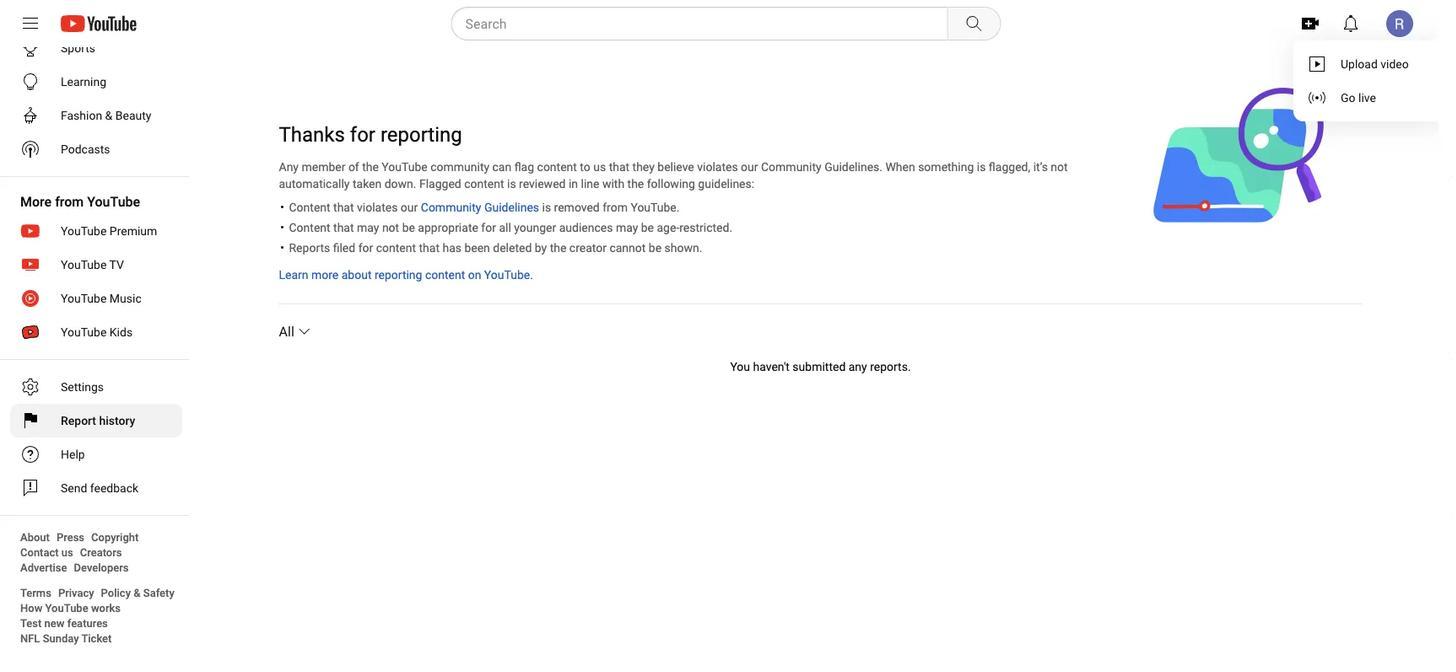 Task type: locate. For each thing, give the bounding box(es) containing it.
1 horizontal spatial youtube.
[[631, 200, 680, 214]]

community up appropriate
[[421, 200, 482, 214]]

1 vertical spatial our
[[401, 200, 418, 214]]

any
[[849, 360, 868, 374]]

the down they at left
[[628, 177, 644, 191]]

press link
[[56, 530, 84, 545]]

content up reports
[[289, 221, 331, 235]]

0 horizontal spatial not
[[382, 221, 399, 235]]

1 vertical spatial violates
[[357, 200, 398, 214]]

us right to
[[594, 160, 606, 174]]

report
[[61, 414, 96, 428]]

Search text field
[[466, 13, 944, 35]]

submitted
[[793, 360, 846, 374]]

on
[[468, 268, 482, 282]]

our down down.
[[401, 200, 418, 214]]

1 vertical spatial content
[[289, 221, 331, 235]]

be left "age-"
[[641, 221, 654, 235]]

deleted
[[493, 241, 532, 255]]

flagged
[[420, 177, 462, 191]]

2 vertical spatial the
[[550, 241, 567, 255]]

podcasts link
[[10, 133, 182, 166], [10, 133, 182, 166]]

fashion & beauty link
[[10, 99, 182, 133], [10, 99, 182, 133]]

us inside about press copyright contact us creators advertise developers
[[61, 547, 73, 559]]

developers link
[[74, 561, 129, 576]]

0 horizontal spatial violates
[[357, 200, 398, 214]]

taken
[[353, 177, 382, 191]]

you haven't submitted any reports.
[[731, 360, 911, 374]]

learning
[[61, 75, 106, 89]]

content down has
[[425, 268, 465, 282]]

youtube down youtube tv
[[61, 292, 107, 306]]

our up guidelines:
[[741, 160, 759, 174]]

down.
[[385, 177, 417, 191]]

1 horizontal spatial may
[[616, 221, 638, 235]]

1 horizontal spatial is
[[542, 200, 551, 214]]

is left flagged,
[[977, 160, 986, 174]]

appropriate
[[418, 221, 479, 235]]

privacy
[[58, 587, 94, 600]]

content up community guidelines link
[[464, 177, 504, 191]]

for left all
[[481, 221, 496, 235]]

is down can
[[507, 177, 516, 191]]

help
[[61, 448, 85, 462]]

new
[[44, 618, 65, 630]]

us inside any member of the youtube community can flag content to us that they believe violates our community guidelines. when something is flagged, it's not automatically taken down. flagged content is reviewed in line with the following guidelines:
[[594, 160, 606, 174]]

youtube left the kids
[[61, 325, 107, 339]]

0 horizontal spatial &
[[105, 108, 113, 122]]

violates
[[698, 160, 738, 174], [357, 200, 398, 214]]

about
[[342, 268, 372, 282]]

0 vertical spatial our
[[741, 160, 759, 174]]

learning link
[[10, 65, 182, 99], [10, 65, 182, 99]]

not
[[1051, 160, 1068, 174], [382, 221, 399, 235]]

youtube music
[[61, 292, 142, 306]]

youtube inside any member of the youtube community can flag content to us that they believe violates our community guidelines. when something is flagged, it's not automatically taken down. flagged content is reviewed in line with the following guidelines:
[[382, 160, 428, 174]]

community guidelines link
[[421, 199, 539, 216]]

us down "press" on the bottom
[[61, 547, 73, 559]]

2 horizontal spatial the
[[628, 177, 644, 191]]

member
[[302, 160, 346, 174]]

0 horizontal spatial youtube.
[[484, 268, 533, 282]]

& right policy
[[134, 587, 141, 600]]

automatically
[[279, 177, 350, 191]]

youtube up down.
[[382, 160, 428, 174]]

for
[[350, 123, 376, 147], [481, 221, 496, 235], [358, 241, 373, 255]]

2 horizontal spatial is
[[977, 160, 986, 174]]

None search field
[[421, 7, 1005, 41]]

settings link
[[10, 371, 182, 404], [10, 371, 182, 404]]

content
[[537, 160, 577, 174], [464, 177, 504, 191], [376, 241, 416, 255], [425, 268, 465, 282]]

send feedback link
[[10, 472, 182, 506], [10, 472, 182, 506]]

reporting up community
[[381, 123, 462, 147]]

that
[[609, 160, 630, 174], [334, 200, 354, 214], [334, 221, 354, 235], [419, 241, 440, 255]]

our
[[741, 160, 759, 174], [401, 200, 418, 214]]

1 horizontal spatial our
[[741, 160, 759, 174]]

the right the by
[[550, 241, 567, 255]]

been
[[465, 241, 490, 255]]

2 vertical spatial is
[[542, 200, 551, 214]]

youtube up youtube premium at the top left of the page
[[87, 194, 140, 210]]

reviewed
[[519, 177, 566, 191]]

youtube up test new features link
[[45, 602, 88, 615]]

may
[[357, 221, 379, 235], [616, 221, 638, 235]]

from right more
[[55, 194, 84, 210]]

advertise
[[20, 562, 67, 574]]

more
[[311, 268, 339, 282]]

content inside learn more about reporting content on youtube. link
[[425, 268, 465, 282]]

for right filed
[[358, 241, 373, 255]]

youtube tv link
[[10, 248, 182, 282], [10, 248, 182, 282]]

1 horizontal spatial violates
[[698, 160, 738, 174]]

the right of
[[362, 160, 379, 174]]

policy
[[101, 587, 131, 600]]

1 vertical spatial &
[[134, 587, 141, 600]]

youtube kids link
[[10, 316, 182, 349], [10, 316, 182, 349]]

1 vertical spatial us
[[61, 547, 73, 559]]

creators link
[[80, 545, 122, 561]]

learn
[[279, 268, 309, 282]]

report history link
[[10, 404, 182, 438], [10, 404, 182, 438]]

nfl sunday ticket link
[[20, 631, 112, 647]]

may up cannot
[[616, 221, 638, 235]]

1 horizontal spatial the
[[550, 241, 567, 255]]

0 vertical spatial not
[[1051, 160, 1068, 174]]

be left appropriate
[[402, 221, 415, 235]]

0 horizontal spatial us
[[61, 547, 73, 559]]

with
[[603, 177, 625, 191]]

reports
[[289, 241, 330, 255]]

youtube left tv at the left of the page
[[61, 258, 107, 272]]

0 horizontal spatial may
[[357, 221, 379, 235]]

&
[[105, 108, 113, 122], [134, 587, 141, 600]]

& left beauty
[[105, 108, 113, 122]]

that up 'with'
[[609, 160, 630, 174]]

0 vertical spatial &
[[105, 108, 113, 122]]

0 vertical spatial youtube.
[[631, 200, 680, 214]]

thanks
[[279, 123, 345, 147]]

content up 'learn more about reporting content on youtube.'
[[376, 241, 416, 255]]

may down taken at the left of page
[[357, 221, 379, 235]]

test
[[20, 618, 42, 630]]

feedback
[[90, 482, 139, 496]]

0 horizontal spatial our
[[401, 200, 418, 214]]

1 vertical spatial the
[[628, 177, 644, 191]]

terms
[[20, 587, 51, 600]]

0 vertical spatial violates
[[698, 160, 738, 174]]

not down down.
[[382, 221, 399, 235]]

1 horizontal spatial community
[[761, 160, 822, 174]]

guidelines
[[484, 200, 539, 214]]

violates down taken at the left of page
[[357, 200, 398, 214]]

1 horizontal spatial from
[[603, 200, 628, 214]]

advertise link
[[20, 561, 67, 576]]

upload video
[[1341, 57, 1410, 71]]

2 may from the left
[[616, 221, 638, 235]]

guidelines.
[[825, 160, 883, 174]]

1 vertical spatial not
[[382, 221, 399, 235]]

from
[[55, 194, 84, 210], [603, 200, 628, 214]]

test new features link
[[20, 616, 108, 631]]

is
[[977, 160, 986, 174], [507, 177, 516, 191], [542, 200, 551, 214]]

1 horizontal spatial not
[[1051, 160, 1068, 174]]

violates up guidelines:
[[698, 160, 738, 174]]

youtube. down deleted
[[484, 268, 533, 282]]

youtube. up "age-"
[[631, 200, 680, 214]]

1 vertical spatial reporting
[[375, 268, 422, 282]]

not right it's
[[1051, 160, 1068, 174]]

learn more about reporting content on youtube.
[[279, 268, 533, 282]]

youtube premium link
[[10, 214, 182, 248], [10, 214, 182, 248]]

0 horizontal spatial the
[[362, 160, 379, 174]]

not inside any member of the youtube community can flag content to us that they believe violates our community guidelines. when something is flagged, it's not automatically taken down. flagged content is reviewed in line with the following guidelines:
[[1051, 160, 1068, 174]]

0 vertical spatial content
[[289, 200, 331, 214]]

haven't
[[753, 360, 790, 374]]

2 content from the top
[[289, 221, 331, 235]]

0 vertical spatial us
[[594, 160, 606, 174]]

0 horizontal spatial community
[[421, 200, 482, 214]]

1 horizontal spatial &
[[134, 587, 141, 600]]

reporting
[[381, 123, 462, 147], [375, 268, 422, 282]]

from down 'with'
[[603, 200, 628, 214]]

that inside any member of the youtube community can flag content to us that they believe violates our community guidelines. when something is flagged, it's not automatically taken down. flagged content is reviewed in line with the following guidelines:
[[609, 160, 630, 174]]

youtube
[[382, 160, 428, 174], [87, 194, 140, 210], [61, 224, 107, 238], [61, 258, 107, 272], [61, 292, 107, 306], [61, 325, 107, 339], [45, 602, 88, 615]]

1 horizontal spatial us
[[594, 160, 606, 174]]

any member of the youtube community can flag content to us that they believe violates our community guidelines. when something is flagged, it's not automatically taken down. flagged content is reviewed in line with the following guidelines:
[[279, 160, 1071, 191]]

content
[[289, 200, 331, 214], [289, 221, 331, 235]]

our inside content that violates our community guidelines is removed from youtube. content that may not be appropriate for all younger audiences may be age-restricted. reports filed for content that has been deleted by the creator cannot be shown.
[[401, 200, 418, 214]]

1 vertical spatial community
[[421, 200, 482, 214]]

creator
[[570, 241, 607, 255]]

flagged,
[[989, 160, 1031, 174]]

is up "younger"
[[542, 200, 551, 214]]

content down automatically
[[289, 200, 331, 214]]

for up of
[[350, 123, 376, 147]]

reporting right about
[[375, 268, 422, 282]]

community left guidelines.
[[761, 160, 822, 174]]

0 vertical spatial community
[[761, 160, 822, 174]]

0 horizontal spatial is
[[507, 177, 516, 191]]



Task type: describe. For each thing, give the bounding box(es) containing it.
community
[[431, 160, 490, 174]]

line
[[581, 177, 600, 191]]

0 horizontal spatial from
[[55, 194, 84, 210]]

all button
[[279, 322, 315, 342]]

avatar image image
[[1387, 10, 1414, 37]]

youtube inside terms privacy policy & safety how youtube works test new features nfl sunday ticket
[[45, 602, 88, 615]]

content that violates our community guidelines is removed from youtube. content that may not be appropriate for all younger audiences may be age-restricted. reports filed for content that has been deleted by the creator cannot be shown.
[[289, 200, 733, 255]]

music
[[110, 292, 142, 306]]

1 vertical spatial youtube.
[[484, 268, 533, 282]]

go
[[1341, 91, 1356, 105]]

removed
[[554, 200, 600, 214]]

age-
[[657, 221, 680, 235]]

0 vertical spatial reporting
[[381, 123, 462, 147]]

0 vertical spatial is
[[977, 160, 986, 174]]

that up filed
[[334, 221, 354, 235]]

0 vertical spatial the
[[362, 160, 379, 174]]

that down taken at the left of page
[[334, 200, 354, 214]]

of
[[349, 160, 359, 174]]

more from youtube
[[20, 194, 140, 210]]

when
[[886, 160, 916, 174]]

history
[[99, 414, 135, 428]]

our inside any member of the youtube community can flag content to us that they believe violates our community guidelines. when something is flagged, it's not automatically taken down. flagged content is reviewed in line with the following guidelines:
[[741, 160, 759, 174]]

ticket
[[81, 633, 112, 645]]

1 vertical spatial is
[[507, 177, 516, 191]]

1 vertical spatial for
[[481, 221, 496, 235]]

from inside content that violates our community guidelines is removed from youtube. content that may not be appropriate for all younger audiences may be age-restricted. reports filed for content that has been deleted by the creator cannot be shown.
[[603, 200, 628, 214]]

restricted.
[[680, 221, 733, 235]]

about press copyright contact us creators advertise developers
[[20, 531, 139, 574]]

is inside content that violates our community guidelines is removed from youtube. content that may not be appropriate for all younger audiences may be age-restricted. reports filed for content that has been deleted by the creator cannot be shown.
[[542, 200, 551, 214]]

flag
[[515, 160, 534, 174]]

something
[[919, 160, 974, 174]]

be down "age-"
[[649, 241, 662, 255]]

how
[[20, 602, 42, 615]]

1 content from the top
[[289, 200, 331, 214]]

youtube premium
[[61, 224, 157, 238]]

they
[[633, 160, 655, 174]]

to
[[580, 160, 591, 174]]

contact us link
[[20, 545, 73, 561]]

any
[[279, 160, 299, 174]]

tv
[[109, 258, 124, 272]]

youtube down more from youtube
[[61, 224, 107, 238]]

thanks for reporting
[[279, 123, 462, 147]]

upload
[[1341, 57, 1378, 71]]

learn more about reporting content on youtube. link
[[279, 267, 533, 284]]

nfl
[[20, 633, 40, 645]]

fashion
[[61, 108, 102, 122]]

by
[[535, 241, 547, 255]]

more
[[20, 194, 52, 210]]

about link
[[20, 530, 50, 545]]

how youtube works link
[[20, 601, 121, 616]]

press
[[56, 531, 84, 544]]

youtube. inside content that violates our community guidelines is removed from youtube. content that may not be appropriate for all younger audiences may be age-restricted. reports filed for content that has been deleted by the creator cannot be shown.
[[631, 200, 680, 214]]

report history
[[61, 414, 135, 428]]

violates inside any member of the youtube community can flag content to us that they believe violates our community guidelines. when something is flagged, it's not automatically taken down. flagged content is reviewed in line with the following guidelines:
[[698, 160, 738, 174]]

reports.
[[870, 360, 911, 374]]

shown.
[[665, 241, 703, 255]]

sports
[[61, 41, 95, 55]]

premium
[[110, 224, 157, 238]]

terms privacy policy & safety how youtube works test new features nfl sunday ticket
[[20, 587, 175, 645]]

sunday
[[43, 633, 79, 645]]

younger
[[514, 221, 557, 235]]

guidelines:
[[698, 177, 755, 191]]

send
[[61, 482, 87, 496]]

settings
[[61, 380, 104, 394]]

that left has
[[419, 241, 440, 255]]

creators
[[80, 547, 122, 559]]

not inside content that violates our community guidelines is removed from youtube. content that may not be appropriate for all younger audiences may be age-restricted. reports filed for content that has been deleted by the creator cannot be shown.
[[382, 221, 399, 235]]

it's
[[1034, 160, 1048, 174]]

youtube tv
[[61, 258, 124, 272]]

policy & safety link
[[101, 586, 175, 601]]

following
[[647, 177, 695, 191]]

copyright
[[91, 531, 139, 544]]

video
[[1381, 57, 1410, 71]]

in
[[569, 177, 578, 191]]

youtube kids
[[61, 325, 133, 339]]

1 may from the left
[[357, 221, 379, 235]]

believe
[[658, 160, 695, 174]]

cannot
[[610, 241, 646, 255]]

violates inside content that violates our community guidelines is removed from youtube. content that may not be appropriate for all younger audiences may be age-restricted. reports filed for content that has been deleted by the creator cannot be shown.
[[357, 200, 398, 214]]

fashion & beauty
[[61, 108, 151, 122]]

& inside terms privacy policy & safety how youtube works test new features nfl sunday ticket
[[134, 587, 141, 600]]

the inside content that violates our community guidelines is removed from youtube. content that may not be appropriate for all younger audiences may be age-restricted. reports filed for content that has been deleted by the creator cannot be shown.
[[550, 241, 567, 255]]

features
[[67, 618, 108, 630]]

terms link
[[20, 586, 51, 601]]

all
[[499, 221, 511, 235]]

content up reviewed
[[537, 160, 577, 174]]

0 vertical spatial for
[[350, 123, 376, 147]]

send feedback
[[61, 482, 139, 496]]

privacy link
[[58, 586, 94, 601]]

works
[[91, 602, 121, 615]]

has
[[443, 241, 462, 255]]

contact
[[20, 547, 59, 559]]

2 vertical spatial for
[[358, 241, 373, 255]]

community inside any member of the youtube community can flag content to us that they believe violates our community guidelines. when something is flagged, it's not automatically taken down. flagged content is reviewed in line with the following guidelines:
[[761, 160, 822, 174]]

audiences
[[559, 221, 613, 235]]

content inside content that violates our community guidelines is removed from youtube. content that may not be appropriate for all younger audiences may be age-restricted. reports filed for content that has been deleted by the creator cannot be shown.
[[376, 241, 416, 255]]

podcasts
[[61, 142, 110, 156]]

community inside content that violates our community guidelines is removed from youtube. content that may not be appropriate for all younger audiences may be age-restricted. reports filed for content that has been deleted by the creator cannot be shown.
[[421, 200, 482, 214]]

live
[[1359, 91, 1377, 105]]



Task type: vqa. For each thing, say whether or not it's contained in the screenshot.
every country on earth fights for $250,000! link
no



